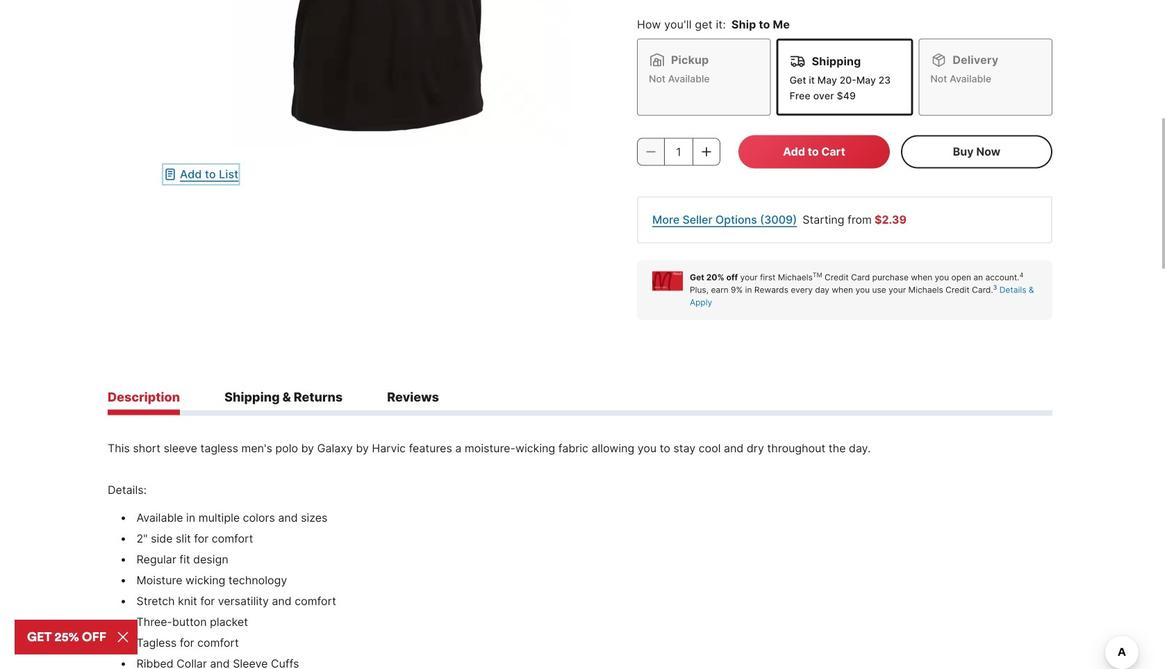 Task type: vqa. For each thing, say whether or not it's contained in the screenshot.
Galaxy by Harvic Tagless Dry-Fit Moisture-Wicking Men&#x27;s Polo Shirt image
yes



Task type: locate. For each thing, give the bounding box(es) containing it.
plcc card logo image
[[652, 271, 683, 291]]

Number Stepper text field
[[666, 138, 692, 166]]

tabler image
[[163, 168, 177, 181]]

button to increment counter for number stepper image
[[700, 145, 714, 159]]

galaxy by harvic tagless dry-fit moisture-wicking men&#x27;s polo shirt image
[[163, 0, 609, 148]]

tab list
[[108, 390, 1053, 416]]



